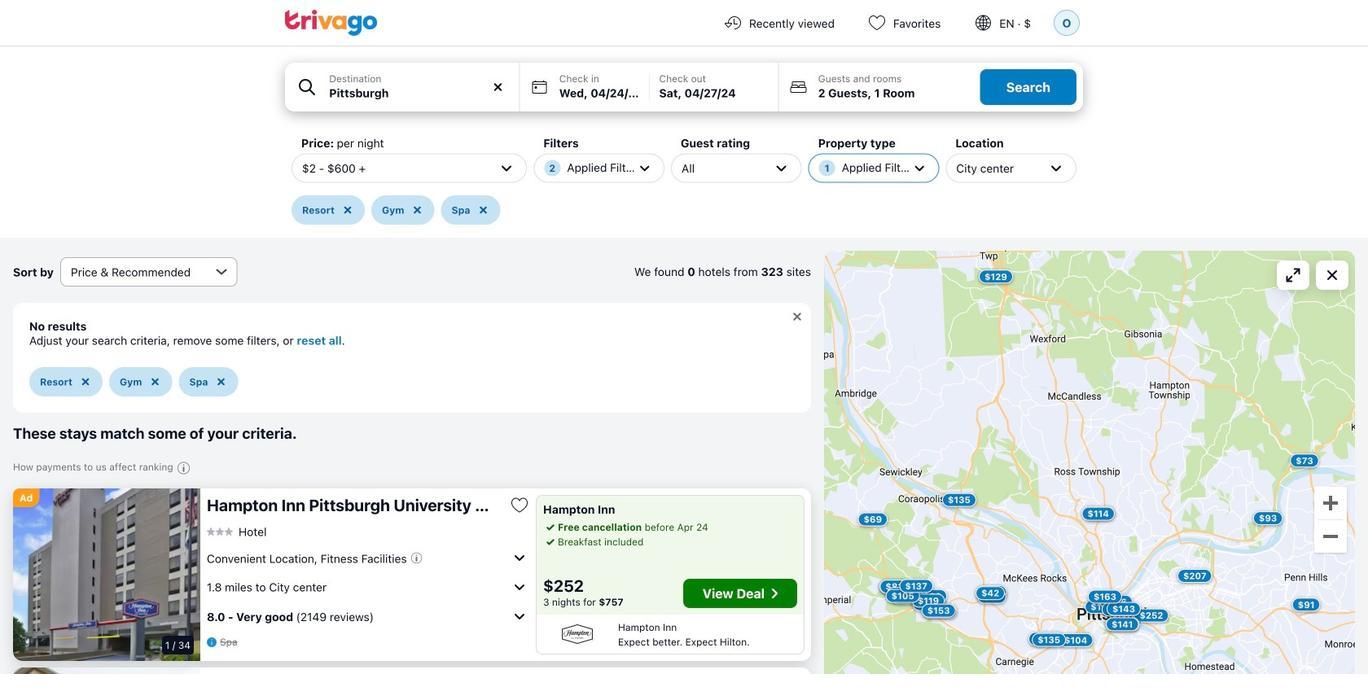 Task type: describe. For each thing, give the bounding box(es) containing it.
map region
[[824, 251, 1356, 675]]

hampton inn image
[[543, 623, 612, 646]]

hampton inn pittsburgh university medical center, (pittsburgh, usa) image
[[13, 489, 200, 662]]

Where to? search field
[[329, 85, 510, 102]]



Task type: locate. For each thing, give the bounding box(es) containing it.
sleep inn & suites pittsburgh, (pittsburgh, usa) image
[[13, 668, 200, 675]]

trivago logo image
[[285, 10, 378, 36]]

None field
[[285, 63, 520, 112]]

clear image
[[491, 80, 506, 95]]



Task type: vqa. For each thing, say whether or not it's contained in the screenshot.
Sleep Inn & Suites Pittsburgh, (Pittsburgh, USA) IMAGE
yes



